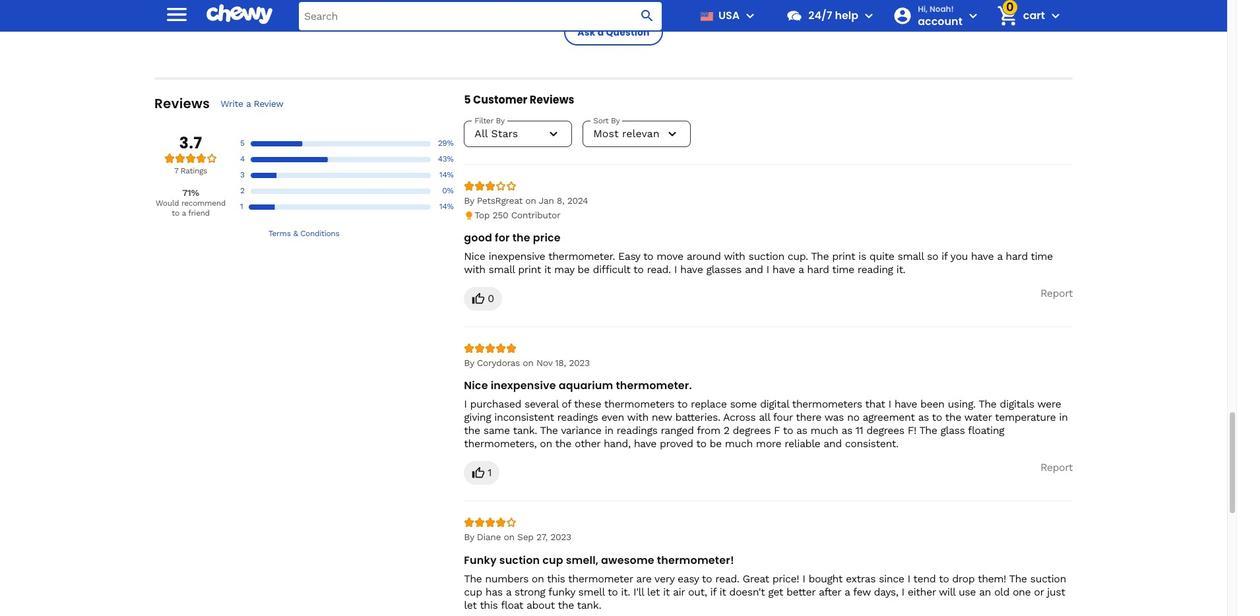 Task type: describe. For each thing, give the bounding box(es) containing it.
7
[[174, 166, 178, 175]]

easy
[[678, 572, 699, 585]]

0%
[[442, 186, 454, 196]]

0 button
[[464, 287, 502, 311]]

funky
[[464, 553, 497, 568]]

1 vertical spatial this
[[480, 599, 498, 611]]

very
[[655, 572, 674, 585]]

suction inside good for the price nice inexpensive thermometer. easy to move around with suction cup. the print is quite small so if you have a hard time with small print it may be difficult to read. i have glasses and i have a hard time reading it.
[[749, 250, 785, 263]]

replace
[[691, 398, 727, 411]]

3 by from the top
[[464, 532, 474, 543]]

of
[[562, 398, 571, 411]]

some
[[730, 398, 757, 411]]

0
[[488, 293, 494, 305]]

0 horizontal spatial as
[[797, 425, 807, 437]]

i up 'agreement'
[[889, 398, 891, 411]]

0 vertical spatial print
[[832, 250, 855, 263]]

to down the from
[[696, 438, 707, 450]]

report button for price
[[1041, 287, 1073, 301]]

there
[[796, 411, 822, 424]]

about
[[527, 599, 555, 611]]

purchased
[[470, 398, 521, 411]]

on inside the nice inexpensive aquarium thermometer. i purchased several of these thermometers to replace some digital thermometers that i have been using. the digitals were giving inconsistent readings even with new batteries. across all four there was no agreement as to the water temperature in the same tank. the variance in readings ranged from 2 degrees f to as much as 11 degrees f!  the glass floating thermometers, on the other hand, have proved to be much more reliable and consistent.
[[540, 438, 552, 450]]

the inside funky suction cup smell, awesome thermometer! the numbers on this thermometer are very easy to read. great price! i bought extras since i tend to drop them! the suction cup has a strong funky smell to it. i'll let it air out, if it doesn't get better after a few days, i either will use an old one or just let this float about the tank.
[[558, 599, 574, 611]]

1 thermometers from the left
[[604, 398, 675, 411]]

would
[[156, 199, 179, 208]]

been
[[921, 398, 945, 411]]

i up better
[[803, 572, 805, 585]]

on for good for the price
[[525, 195, 536, 206]]

thermometer!
[[657, 553, 734, 568]]

review
[[254, 99, 283, 109]]

1 horizontal spatial reviews
[[530, 92, 574, 107]]

the right f!
[[920, 425, 937, 437]]

contributor
[[511, 210, 560, 220]]

cup.
[[788, 250, 808, 263]]

inexpensive inside good for the price nice inexpensive thermometer. easy to move around with suction cup. the print is quite small so if you have a hard time with small print it may be difficult to read. i have glasses and i have a hard time reading it.
[[489, 250, 545, 263]]

the inside good for the price nice inexpensive thermometer. easy to move around with suction cup. the print is quite small so if you have a hard time with small print it may be difficult to read. i have glasses and i have a hard time reading it.
[[513, 231, 530, 246]]

friend
[[188, 208, 210, 218]]

have down cup.
[[773, 264, 795, 276]]

customer
[[473, 92, 528, 107]]

terms
[[269, 229, 291, 238]]

write a review
[[221, 99, 283, 109]]

using.
[[948, 398, 976, 411]]

the up glass
[[945, 411, 962, 424]]

thermometer. inside good for the price nice inexpensive thermometer. easy to move around with suction cup. the print is quite small so if you have a hard time with small print it may be difficult to read. i have glasses and i have a hard time reading it.
[[548, 250, 615, 263]]

old
[[994, 586, 1010, 598]]

2 horizontal spatial with
[[724, 250, 745, 263]]

an
[[979, 586, 991, 598]]

and inside good for the price nice inexpensive thermometer. easy to move around with suction cup. the print is quite small so if you have a hard time with small print it may be difficult to read. i have glasses and i have a hard time reading it.
[[745, 264, 763, 276]]

0 horizontal spatial hard
[[807, 264, 829, 276]]

2024
[[567, 195, 588, 206]]

a inside 71% would recommend to a friend
[[182, 208, 186, 218]]

these
[[574, 398, 601, 411]]

digitals
[[1000, 398, 1035, 411]]

1 horizontal spatial as
[[842, 425, 853, 437]]

14% for 1
[[440, 202, 454, 211]]

same
[[484, 425, 510, 437]]

24/7
[[809, 8, 833, 23]]

14% for 3
[[440, 170, 454, 180]]

help menu image
[[861, 8, 877, 24]]

difficult
[[593, 264, 631, 276]]

usa button
[[695, 0, 758, 32]]

petsrgreat
[[477, 195, 523, 206]]

0 horizontal spatial cup
[[464, 586, 482, 598]]

either
[[908, 586, 936, 598]]

0 horizontal spatial in
[[605, 425, 613, 437]]

a down cup.
[[799, 264, 804, 276]]

it. inside funky suction cup smell, awesome thermometer! the numbers on this thermometer are very easy to read. great price! i bought extras since i tend to drop them! the suction cup has a strong funky smell to it. i'll let it air out, if it doesn't get better after a few days, i either will use an old one or just let this float about the tank.
[[621, 586, 630, 598]]

a right the you
[[997, 250, 1003, 263]]

top
[[475, 210, 490, 220]]

days,
[[874, 586, 899, 598]]

recommend
[[181, 199, 226, 208]]

the down the funky
[[464, 572, 482, 585]]

write a review link
[[221, 98, 283, 110]]

batteries.
[[675, 411, 720, 424]]

be inside good for the price nice inexpensive thermometer. easy to move around with suction cup. the print is quite small so if you have a hard time with small print it may be difficult to read. i have glasses and i have a hard time reading it.
[[578, 264, 590, 276]]

were
[[1038, 398, 1061, 411]]

by petsrgreat on jan 8, 2024
[[464, 195, 588, 206]]

submit search image
[[640, 8, 655, 24]]

diane
[[477, 532, 501, 543]]

a inside "button"
[[598, 26, 604, 39]]

after
[[819, 586, 841, 598]]

0 horizontal spatial reviews
[[154, 94, 210, 113]]

24/7 help
[[809, 8, 859, 23]]

quite
[[870, 250, 895, 263]]

Product search field
[[299, 2, 662, 30]]

inexpensive inside the nice inexpensive aquarium thermometer. i purchased several of these thermometers to replace some digital thermometers that i have been using. the digitals were giving inconsistent readings even with new batteries. across all four there was no agreement as to the water temperature in the same tank. the variance in readings ranged from 2 degrees f to as much as 11 degrees f!  the glass floating thermometers, on the other hand, have proved to be much more reliable and consistent.
[[491, 378, 556, 394]]

chewy home image
[[207, 0, 273, 29]]

0 horizontal spatial much
[[725, 438, 753, 450]]

good for the price nice inexpensive thermometer. easy to move around with suction cup. the print is quite small so if you have a hard time with small print it may be difficult to read. i have glasses and i have a hard time reading it.
[[464, 231, 1053, 276]]

Search text field
[[299, 2, 662, 30]]

to up "batteries."
[[678, 398, 688, 411]]

0 horizontal spatial menu image
[[164, 1, 190, 27]]

several
[[525, 398, 559, 411]]

a left few at the right bottom
[[845, 586, 850, 598]]

menu image inside usa popup button
[[743, 8, 758, 24]]

giving
[[464, 411, 491, 424]]

even
[[601, 411, 624, 424]]

report button for thermometer.
[[1041, 462, 1073, 475]]

on for funky suction cup smell, awesome thermometer!
[[504, 532, 515, 543]]

3.7
[[179, 132, 202, 154]]

drop
[[952, 572, 975, 585]]

ask
[[578, 26, 596, 39]]

jan
[[539, 195, 554, 206]]

by diane on sep 27, 2023
[[464, 532, 571, 543]]

3
[[240, 170, 245, 180]]

nice inside good for the price nice inexpensive thermometer. easy to move around with suction cup. the print is quite small so if you have a hard time with small print it may be difficult to read. i have glasses and i have a hard time reading it.
[[464, 250, 485, 263]]

has
[[486, 586, 503, 598]]

i'll
[[634, 586, 644, 598]]

numbers
[[485, 572, 529, 585]]

cart menu image
[[1048, 8, 1064, 24]]

have up 'agreement'
[[895, 398, 917, 411]]

1 degrees from the left
[[733, 425, 771, 437]]

smell,
[[566, 553, 599, 568]]

report for good for the price
[[1041, 287, 1073, 300]]

i right glasses
[[767, 264, 769, 276]]

items image
[[996, 4, 1019, 27]]

a down "numbers"
[[506, 586, 511, 598]]

250
[[493, 210, 508, 220]]

the up water
[[979, 398, 997, 411]]

to up will
[[939, 572, 949, 585]]

good
[[464, 231, 492, 246]]

2 vertical spatial suction
[[1031, 572, 1066, 585]]

2 inside the nice inexpensive aquarium thermometer. i purchased several of these thermometers to replace some digital thermometers that i have been using. the digitals were giving inconsistent readings even with new batteries. across all four there was no agreement as to the water temperature in the same tank. the variance in readings ranged from 2 degrees f to as much as 11 degrees f!  the glass floating thermometers, on the other hand, have proved to be much more reliable and consistent.
[[724, 425, 730, 437]]

digital
[[760, 398, 789, 411]]

price!
[[773, 572, 799, 585]]

2 horizontal spatial as
[[918, 411, 929, 424]]

2 degrees from the left
[[867, 425, 905, 437]]

bought
[[809, 572, 843, 585]]

i right days,
[[902, 586, 905, 598]]

since
[[879, 572, 904, 585]]

help
[[835, 8, 859, 23]]

if inside funky suction cup smell, awesome thermometer! the numbers on this thermometer are very easy to read. great price! i bought extras since i tend to drop them! the suction cup has a strong funky smell to it. i'll let it air out, if it doesn't get better after a few days, i either will use an old one or just let this float about the tank.
[[710, 586, 716, 598]]

one
[[1013, 586, 1031, 598]]

1 horizontal spatial it
[[663, 586, 670, 598]]

24/7 help link
[[781, 0, 859, 32]]

2023 for funky suction cup smell, awesome thermometer!
[[551, 532, 571, 543]]

water
[[965, 411, 992, 424]]

or
[[1034, 586, 1044, 598]]

around
[[687, 250, 721, 263]]

proved
[[660, 438, 693, 450]]

1 vertical spatial let
[[464, 599, 477, 611]]

&
[[293, 229, 298, 238]]

nov
[[536, 358, 552, 369]]

0 horizontal spatial with
[[464, 264, 485, 276]]

by for good
[[464, 195, 474, 206]]

get
[[768, 586, 783, 598]]



Task type: vqa. For each thing, say whether or not it's contained in the screenshot.
the (-
no



Task type: locate. For each thing, give the bounding box(es) containing it.
1 horizontal spatial in
[[1059, 411, 1068, 424]]

menu image left chewy home image
[[164, 1, 190, 27]]

1 horizontal spatial thermometers
[[792, 398, 862, 411]]

2 vertical spatial by
[[464, 532, 474, 543]]

have down around
[[680, 264, 703, 276]]

0 vertical spatial if
[[942, 250, 948, 263]]

top 250 contributor
[[475, 210, 560, 220]]

0 vertical spatial hard
[[1006, 250, 1028, 263]]

1 vertical spatial nice
[[464, 378, 488, 394]]

nice down the good
[[464, 250, 485, 263]]

on inside funky suction cup smell, awesome thermometer! the numbers on this thermometer are very easy to read. great price! i bought extras since i tend to drop them! the suction cup has a strong funky smell to it. i'll let it air out, if it doesn't get better after a few days, i either will use an old one or just let this float about the tank.
[[532, 572, 544, 585]]

14% down 0%
[[440, 202, 454, 211]]

tank. down inconsistent
[[513, 425, 537, 437]]

0 vertical spatial by
[[464, 195, 474, 206]]

1 vertical spatial time
[[832, 264, 854, 276]]

menu image
[[164, 1, 190, 27], [743, 8, 758, 24]]

funky suction cup smell, awesome thermometer! the numbers on this thermometer are very easy to read. great price! i bought extras since i tend to drop them! the suction cup has a strong funky smell to it. i'll let it air out, if it doesn't get better after a few days, i either will use an old one or just let this float about the tank.
[[464, 553, 1066, 611]]

hard right the you
[[1006, 250, 1028, 263]]

small
[[898, 250, 924, 263], [489, 264, 515, 276]]

thermometer. inside the nice inexpensive aquarium thermometer. i purchased several of these thermometers to replace some digital thermometers that i have been using. the digitals were giving inconsistent readings even with new batteries. across all four there was no agreement as to the water temperature in the same tank. the variance in readings ranged from 2 degrees f to as much as 11 degrees f!  the glass floating thermometers, on the other hand, have proved to be much more reliable and consistent.
[[616, 378, 692, 394]]

14% down 43%
[[440, 170, 454, 180]]

float
[[501, 599, 523, 611]]

1 horizontal spatial much
[[811, 425, 838, 437]]

2 right the from
[[724, 425, 730, 437]]

on left sep
[[504, 532, 515, 543]]

by right 0%
[[464, 195, 474, 206]]

1 vertical spatial hard
[[807, 264, 829, 276]]

1 vertical spatial cup
[[464, 586, 482, 598]]

this
[[547, 572, 565, 585], [480, 599, 498, 611]]

tank. inside funky suction cup smell, awesome thermometer! the numbers on this thermometer are very easy to read. great price! i bought extras since i tend to drop them! the suction cup has a strong funky smell to it. i'll let it air out, if it doesn't get better after a few days, i either will use an old one or just let this float about the tank.
[[577, 599, 601, 611]]

2 vertical spatial with
[[627, 411, 649, 424]]

0 vertical spatial nice
[[464, 250, 485, 263]]

1 vertical spatial report button
[[1041, 462, 1073, 475]]

2023 right 27,
[[551, 532, 571, 543]]

1 vertical spatial in
[[605, 425, 613, 437]]

0 horizontal spatial it
[[544, 264, 551, 276]]

2 nice from the top
[[464, 378, 488, 394]]

1 horizontal spatial hard
[[1006, 250, 1028, 263]]

0 vertical spatial 2
[[240, 186, 245, 196]]

to up out,
[[702, 572, 712, 585]]

0 vertical spatial let
[[647, 586, 660, 598]]

0 vertical spatial much
[[811, 425, 838, 437]]

if inside good for the price nice inexpensive thermometer. easy to move around with suction cup. the print is quite small so if you have a hard time with small print it may be difficult to read. i have glasses and i have a hard time reading it.
[[942, 250, 948, 263]]

be
[[578, 264, 590, 276], [710, 438, 722, 450]]

1 vertical spatial be
[[710, 438, 722, 450]]

0 vertical spatial time
[[1031, 250, 1053, 263]]

5 left customer
[[464, 92, 471, 107]]

report button
[[1041, 287, 1073, 301], [1041, 462, 1073, 475]]

0 horizontal spatial 5
[[240, 139, 245, 148]]

with up glasses
[[724, 250, 745, 263]]

1 horizontal spatial and
[[824, 438, 842, 450]]

in down were
[[1059, 411, 1068, 424]]

use
[[959, 586, 976, 598]]

1 vertical spatial 1
[[488, 467, 492, 479]]

1 vertical spatial readings
[[617, 425, 658, 437]]

reading
[[858, 264, 893, 276]]

1 vertical spatial it.
[[621, 586, 630, 598]]

by left corydoras
[[464, 358, 474, 369]]

2 thermometers from the left
[[792, 398, 862, 411]]

agreement
[[863, 411, 915, 424]]

readings up hand,
[[617, 425, 658, 437]]

sep
[[517, 532, 534, 543]]

1 horizontal spatial this
[[547, 572, 565, 585]]

degrees down across
[[733, 425, 771, 437]]

to down thermometer
[[608, 586, 618, 598]]

1 horizontal spatial be
[[710, 438, 722, 450]]

tank. down smell
[[577, 599, 601, 611]]

inexpensive down for
[[489, 250, 545, 263]]

inexpensive down "by corydoras on nov 18, 2023"
[[491, 378, 556, 394]]

f!
[[908, 425, 917, 437]]

1 horizontal spatial tank.
[[577, 599, 601, 611]]

conditions
[[300, 229, 339, 238]]

0 vertical spatial 5
[[464, 92, 471, 107]]

have right the you
[[971, 250, 994, 263]]

by for nice
[[464, 358, 474, 369]]

thermometer. up new at right bottom
[[616, 378, 692, 394]]

1 horizontal spatial with
[[627, 411, 649, 424]]

1 by from the top
[[464, 195, 474, 206]]

0 vertical spatial report button
[[1041, 287, 1073, 301]]

inconsistent
[[494, 411, 554, 424]]

hard
[[1006, 250, 1028, 263], [807, 264, 829, 276]]

hard down cup.
[[807, 264, 829, 276]]

this down has
[[480, 599, 498, 611]]

glasses
[[706, 264, 742, 276]]

the inside good for the price nice inexpensive thermometer. easy to move around with suction cup. the print is quite small so if you have a hard time with small print it may be difficult to read. i have glasses and i have a hard time reading it.
[[811, 250, 829, 263]]

are
[[636, 572, 652, 585]]

it
[[544, 264, 551, 276], [663, 586, 670, 598], [720, 586, 726, 598]]

as up reliable
[[797, 425, 807, 437]]

move
[[657, 250, 683, 263]]

smell
[[579, 586, 605, 598]]

0 vertical spatial it.
[[897, 264, 906, 276]]

1 vertical spatial 5
[[240, 139, 245, 148]]

0 vertical spatial read.
[[647, 264, 671, 276]]

5 customer reviews
[[464, 92, 574, 107]]

great
[[743, 572, 769, 585]]

in
[[1059, 411, 1068, 424], [605, 425, 613, 437]]

funky
[[548, 586, 575, 598]]

nice up purchased
[[464, 378, 488, 394]]

1 vertical spatial small
[[489, 264, 515, 276]]

print left is
[[832, 250, 855, 263]]

1 vertical spatial 2
[[724, 425, 730, 437]]

on up contributor
[[525, 195, 536, 206]]

tank.
[[513, 425, 537, 437], [577, 599, 601, 611]]

0 vertical spatial small
[[898, 250, 924, 263]]

as left 11
[[842, 425, 853, 437]]

better
[[787, 586, 816, 598]]

doesn't
[[729, 586, 765, 598]]

menu image right usa
[[743, 8, 758, 24]]

consistent.
[[845, 438, 899, 450]]

1 vertical spatial with
[[464, 264, 485, 276]]

suction left cup.
[[749, 250, 785, 263]]

be down the from
[[710, 438, 722, 450]]

i down 'move'
[[674, 264, 677, 276]]

read. down 'move'
[[647, 264, 671, 276]]

1 vertical spatial if
[[710, 586, 716, 598]]

have
[[971, 250, 994, 263], [680, 264, 703, 276], [773, 264, 795, 276], [895, 398, 917, 411], [634, 438, 657, 450]]

1 horizontal spatial it.
[[897, 264, 906, 276]]

write
[[221, 99, 243, 109]]

print
[[832, 250, 855, 263], [518, 264, 541, 276]]

suction
[[749, 250, 785, 263], [499, 553, 540, 568], [1031, 572, 1066, 585]]

0 vertical spatial in
[[1059, 411, 1068, 424]]

it left the air
[[663, 586, 670, 598]]

the down variance on the bottom left of the page
[[555, 438, 571, 450]]

0 horizontal spatial thermometers
[[604, 398, 675, 411]]

2 by from the top
[[464, 358, 474, 369]]

may
[[554, 264, 574, 276]]

2 horizontal spatial suction
[[1031, 572, 1066, 585]]

1 report button from the top
[[1041, 287, 1073, 301]]

be inside the nice inexpensive aquarium thermometer. i purchased several of these thermometers to replace some digital thermometers that i have been using. the digitals were giving inconsistent readings even with new batteries. across all four there was no agreement as to the water temperature in the same tank. the variance in readings ranged from 2 degrees f to as much as 11 degrees f!  the glass floating thermometers, on the other hand, have proved to be much more reliable and consistent.
[[710, 438, 722, 450]]

to right the f
[[783, 425, 793, 437]]

on down inconsistent
[[540, 438, 552, 450]]

1 down '3'
[[240, 202, 243, 211]]

0 horizontal spatial readings
[[557, 411, 598, 424]]

the down giving
[[464, 425, 480, 437]]

2 down '3'
[[240, 186, 245, 196]]

1 vertical spatial 2023
[[551, 532, 571, 543]]

1 report from the top
[[1041, 287, 1073, 300]]

you
[[951, 250, 968, 263]]

read. inside good for the price nice inexpensive thermometer. easy to move around with suction cup. the print is quite small so if you have a hard time with small print it may be difficult to read. i have glasses and i have a hard time reading it.
[[647, 264, 671, 276]]

let left "float"
[[464, 599, 477, 611]]

much down across
[[725, 438, 753, 450]]

0 horizontal spatial small
[[489, 264, 515, 276]]

1 horizontal spatial time
[[1031, 250, 1053, 263]]

1 horizontal spatial small
[[898, 250, 924, 263]]

0 vertical spatial 2023
[[569, 358, 590, 369]]

1 horizontal spatial cup
[[543, 553, 563, 568]]

1 inside button
[[488, 467, 492, 479]]

to down the been
[[932, 411, 942, 424]]

suction up "numbers"
[[499, 553, 540, 568]]

1 down thermometers,
[[488, 467, 492, 479]]

tank. inside the nice inexpensive aquarium thermometer. i purchased several of these thermometers to replace some digital thermometers that i have been using. the digitals were giving inconsistent readings even with new batteries. across all four there was no agreement as to the water temperature in the same tank. the variance in readings ranged from 2 degrees f to as much as 11 degrees f!  the glass floating thermometers, on the other hand, have proved to be much more reliable and consistent.
[[513, 425, 537, 437]]

2 14% from the top
[[440, 202, 454, 211]]

to down "easy"
[[634, 264, 644, 276]]

7 ratings
[[174, 166, 207, 175]]

0 horizontal spatial read.
[[647, 264, 671, 276]]

2 horizontal spatial it
[[720, 586, 726, 598]]

small left so
[[898, 250, 924, 263]]

corydoras
[[477, 358, 520, 369]]

1 vertical spatial report
[[1041, 462, 1073, 474]]

the
[[811, 250, 829, 263], [979, 398, 997, 411], [540, 425, 558, 437], [920, 425, 937, 437], [464, 572, 482, 585], [1009, 572, 1027, 585]]

and down was
[[824, 438, 842, 450]]

18,
[[555, 358, 566, 369]]

2023 for nice inexpensive aquarium thermometer.
[[569, 358, 590, 369]]

0 vertical spatial and
[[745, 264, 763, 276]]

1 vertical spatial tank.
[[577, 599, 601, 611]]

readings
[[557, 411, 598, 424], [617, 425, 658, 437]]

it left doesn't
[[720, 586, 726, 598]]

that
[[865, 398, 885, 411]]

1 horizontal spatial 1
[[488, 467, 492, 479]]

a right write
[[246, 99, 251, 109]]

terms & conditions
[[269, 229, 339, 238]]

to inside 71% would recommend to a friend
[[172, 208, 179, 218]]

other
[[575, 438, 601, 450]]

nice inside the nice inexpensive aquarium thermometer. i purchased several of these thermometers to replace some digital thermometers that i have been using. the digitals were giving inconsistent readings even with new batteries. across all four there was no agreement as to the water temperature in the same tank. the variance in readings ranged from 2 degrees f to as much as 11 degrees f!  the glass floating thermometers, on the other hand, have proved to be much more reliable and consistent.
[[464, 378, 488, 394]]

a left friend
[[182, 208, 186, 218]]

noah!
[[930, 3, 954, 15]]

1 horizontal spatial let
[[647, 586, 660, 598]]

on up strong
[[532, 572, 544, 585]]

cart
[[1023, 8, 1045, 23]]

just
[[1047, 586, 1065, 598]]

0 vertical spatial cup
[[543, 553, 563, 568]]

0 vertical spatial be
[[578, 264, 590, 276]]

if right so
[[942, 250, 948, 263]]

0 horizontal spatial it.
[[621, 586, 630, 598]]

print left may
[[518, 264, 541, 276]]

to down would
[[172, 208, 179, 218]]

0 horizontal spatial 1
[[240, 202, 243, 211]]

chewy support image
[[786, 7, 803, 24]]

0 horizontal spatial suction
[[499, 553, 540, 568]]

the down several
[[540, 425, 558, 437]]

with left new at right bottom
[[627, 411, 649, 424]]

to right "easy"
[[643, 250, 653, 263]]

on left nov
[[523, 358, 534, 369]]

let right 'i'll'
[[647, 586, 660, 598]]

0 vertical spatial thermometer.
[[548, 250, 615, 263]]

1 14% from the top
[[440, 170, 454, 180]]

2023
[[569, 358, 590, 369], [551, 532, 571, 543]]

the up the one
[[1009, 572, 1027, 585]]

with up 0 button
[[464, 264, 485, 276]]

5 for 5
[[240, 139, 245, 148]]

1 horizontal spatial 5
[[464, 92, 471, 107]]

ranged
[[661, 425, 694, 437]]

5 up the 4
[[240, 139, 245, 148]]

with
[[724, 250, 745, 263], [464, 264, 485, 276], [627, 411, 649, 424]]

from
[[697, 425, 720, 437]]

0 horizontal spatial print
[[518, 264, 541, 276]]

0 vertical spatial tank.
[[513, 425, 537, 437]]

the right cup.
[[811, 250, 829, 263]]

0 horizontal spatial 2
[[240, 186, 245, 196]]

reviews
[[530, 92, 574, 107], [154, 94, 210, 113]]

as down the been
[[918, 411, 929, 424]]

be right may
[[578, 264, 590, 276]]

2023 right 18,
[[569, 358, 590, 369]]

i left tend
[[908, 572, 910, 585]]

0 vertical spatial inexpensive
[[489, 250, 545, 263]]

1 vertical spatial by
[[464, 358, 474, 369]]

with inside the nice inexpensive aquarium thermometer. i purchased several of these thermometers to replace some digital thermometers that i have been using. the digitals were giving inconsistent readings even with new batteries. across all four there was no agreement as to the water temperature in the same tank. the variance in readings ranged from 2 degrees f to as much as 11 degrees f!  the glass floating thermometers, on the other hand, have proved to be much more reliable and consistent.
[[627, 411, 649, 424]]

0 horizontal spatial time
[[832, 264, 854, 276]]

more
[[756, 438, 782, 450]]

5 for 5 customer reviews
[[464, 92, 471, 107]]

hand,
[[604, 438, 631, 450]]

few
[[853, 586, 871, 598]]

1 vertical spatial inexpensive
[[491, 378, 556, 394]]

for
[[495, 231, 510, 246]]

1 vertical spatial read.
[[715, 572, 740, 585]]

1 vertical spatial suction
[[499, 553, 540, 568]]

cup down 27,
[[543, 553, 563, 568]]

cup
[[543, 553, 563, 568], [464, 586, 482, 598]]

so
[[927, 250, 939, 263]]

0 horizontal spatial degrees
[[733, 425, 771, 437]]

report for nice inexpensive aquarium thermometer.
[[1041, 462, 1073, 474]]

thermometer. up may
[[548, 250, 615, 263]]

71% would recommend to a friend
[[156, 187, 226, 218]]

0 horizontal spatial this
[[480, 599, 498, 611]]

reviews up 3.7
[[154, 94, 210, 113]]

0 vertical spatial 1
[[240, 202, 243, 211]]

1 horizontal spatial degrees
[[867, 425, 905, 437]]

2 report button from the top
[[1041, 462, 1073, 475]]

0 horizontal spatial let
[[464, 599, 477, 611]]

readings up variance on the bottom left of the page
[[557, 411, 598, 424]]

variance
[[561, 425, 601, 437]]

on for nice inexpensive aquarium thermometer.
[[523, 358, 534, 369]]

thermometers,
[[464, 438, 537, 450]]

11
[[856, 425, 863, 437]]

1 nice from the top
[[464, 250, 485, 263]]

cart link
[[992, 0, 1045, 32]]

2 report from the top
[[1041, 462, 1073, 474]]

i up giving
[[464, 398, 467, 411]]

a right ask
[[598, 26, 604, 39]]

by corydoras on nov 18, 2023
[[464, 358, 590, 369]]

it. inside good for the price nice inexpensive thermometer. easy to move around with suction cup. the print is quite small so if you have a hard time with small print it may be difficult to read. i have glasses and i have a hard time reading it.
[[897, 264, 906, 276]]

floating
[[968, 425, 1005, 437]]

read. inside funky suction cup smell, awesome thermometer! the numbers on this thermometer are very easy to read. great price! i bought extras since i tend to drop them! the suction cup has a strong funky smell to it. i'll let it air out, if it doesn't get better after a few days, i either will use an old one or just let this float about the tank.
[[715, 572, 740, 585]]

in down even
[[605, 425, 613, 437]]

cup left has
[[464, 586, 482, 598]]

strong
[[515, 586, 545, 598]]

1 vertical spatial print
[[518, 264, 541, 276]]

0 horizontal spatial if
[[710, 586, 716, 598]]

four
[[773, 411, 793, 424]]

thermometer
[[568, 572, 633, 585]]

1 horizontal spatial suction
[[749, 250, 785, 263]]

it. right reading
[[897, 264, 906, 276]]

and right glasses
[[745, 264, 763, 276]]

29%
[[438, 139, 454, 148]]

1 vertical spatial 14%
[[440, 202, 454, 211]]

the down funky
[[558, 599, 574, 611]]

and inside the nice inexpensive aquarium thermometer. i purchased several of these thermometers to replace some digital thermometers that i have been using. the digitals were giving inconsistent readings even with new batteries. across all four there was no agreement as to the water temperature in the same tank. the variance in readings ranged from 2 degrees f to as much as 11 degrees f!  the glass floating thermometers, on the other hand, have proved to be much more reliable and consistent.
[[824, 438, 842, 450]]

if
[[942, 250, 948, 263], [710, 586, 716, 598]]

1 horizontal spatial read.
[[715, 572, 740, 585]]

have right hand,
[[634, 438, 657, 450]]

report
[[1041, 287, 1073, 300], [1041, 462, 1073, 474]]

it. left 'i'll'
[[621, 586, 630, 598]]

0 horizontal spatial tank.
[[513, 425, 537, 437]]

it inside good for the price nice inexpensive thermometer. easy to move around with suction cup. the print is quite small so if you have a hard time with small print it may be difficult to read. i have glasses and i have a hard time reading it.
[[544, 264, 551, 276]]

0 vertical spatial 14%
[[440, 170, 454, 180]]

0 vertical spatial suction
[[749, 250, 785, 263]]

small up 0
[[489, 264, 515, 276]]

it left may
[[544, 264, 551, 276]]

account menu image
[[965, 8, 981, 24]]

1
[[240, 202, 243, 211], [488, 467, 492, 479]]

0 horizontal spatial be
[[578, 264, 590, 276]]

hi, noah! account
[[918, 3, 963, 29]]

f
[[774, 425, 780, 437]]

2
[[240, 186, 245, 196], [724, 425, 730, 437]]

0 vertical spatial with
[[724, 250, 745, 263]]



